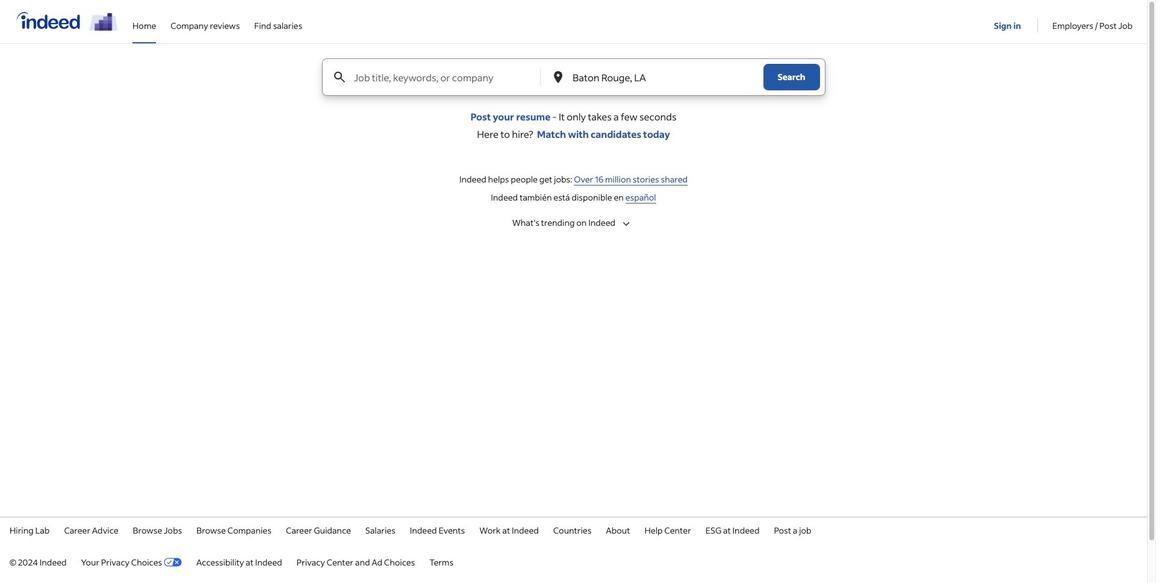 Task type: describe. For each thing, give the bounding box(es) containing it.
search: Job title, keywords, or company text field
[[351, 59, 540, 95]]



Task type: vqa. For each thing, say whether or not it's contained in the screenshot.
search field
yes



Task type: locate. For each thing, give the bounding box(es) containing it.
None search field
[[312, 58, 835, 110]]

Edit location text field
[[570, 59, 739, 95]]

at indeed, we're committed to increasing representation of women at all levels of indeed's global workforce to at least 50% by 2030 image
[[89, 13, 118, 31]]

section
[[0, 167, 1147, 209]]

main content
[[0, 58, 1147, 236]]



